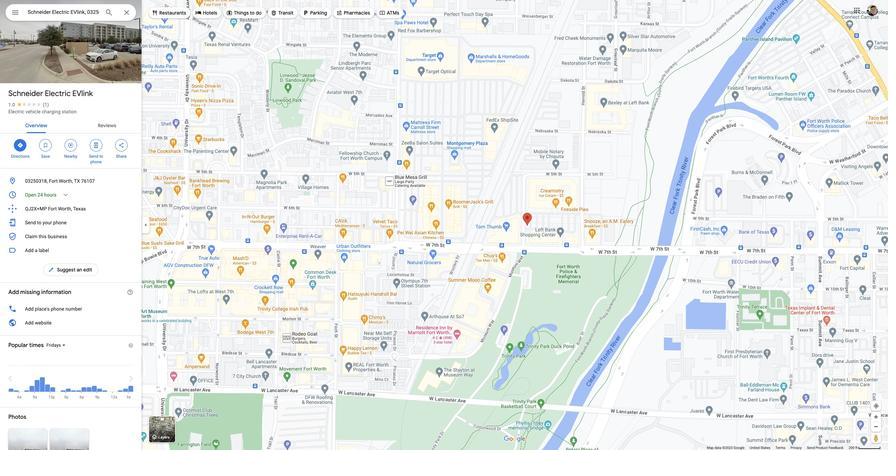 Task type: vqa. For each thing, say whether or not it's contained in the screenshot.
Update results when map moves option
no



Task type: describe. For each thing, give the bounding box(es) containing it.
to for send to phone
[[99, 154, 103, 159]]


[[336, 9, 343, 17]]

google maps element
[[0, 0, 889, 451]]

1 5% busy at 7 am. image from the top
[[24, 368, 29, 392]]

photos
[[8, 414, 26, 421]]

terms button
[[776, 446, 786, 451]]

information for schneider electric evlink region
[[0, 174, 142, 244]]

open 24 hours
[[25, 192, 56, 198]]

2
[[18, 69, 21, 75]]

times
[[29, 342, 44, 349]]

map
[[707, 446, 714, 450]]

reviews button
[[92, 117, 122, 133]]

6a
[[17, 395, 21, 400]]

add for add website
[[25, 320, 34, 326]]

claim this business
[[25, 234, 67, 240]]

200
[[849, 446, 855, 450]]

phone for place's
[[51, 307, 64, 312]]

03250318, fort worth, tx 76107
[[25, 178, 95, 184]]

show open hours for the week image
[[62, 192, 69, 198]]

 pharmacies
[[336, 9, 370, 17]]

electric inside button
[[8, 109, 24, 115]]

12a
[[111, 395, 117, 400]]

worth, for texas
[[58, 206, 72, 212]]


[[48, 266, 54, 274]]

map data ©2023 google
[[707, 446, 745, 450]]

suggest
[[57, 267, 76, 273]]

tx
[[74, 178, 80, 184]]

17% busy at 12 pm. image
[[48, 368, 55, 400]]

zoom out image
[[874, 425, 879, 430]]

9p
[[95, 395, 100, 400]]


[[93, 142, 99, 149]]

qj2x+mp
[[25, 206, 47, 212]]

share
[[116, 154, 127, 159]]

google account: ben chafik  
(ben.chafik@adept.ai) image
[[868, 5, 879, 16]]

1 5% busy at 4 pm. image from the top
[[71, 368, 76, 392]]

nearby
[[64, 154, 77, 159]]

none field inside schneider electric evlink, 03250318, fort worth, tx 76107 field
[[28, 8, 99, 16]]

2 photos
[[18, 69, 39, 75]]

0% busy at 11 pm. image
[[107, 368, 112, 392]]


[[303, 9, 309, 17]]

17% busy at 6 pm. image
[[80, 368, 86, 400]]


[[68, 142, 74, 149]]

number
[[65, 307, 82, 312]]

11% busy at 9 pm. image
[[95, 368, 102, 400]]

5% busy at 2 pm. image
[[61, 368, 65, 392]]

do
[[256, 10, 262, 16]]

data
[[715, 446, 722, 450]]

23% busy at 8 am. image
[[29, 386, 34, 392]]

street view & 360° image
[[50, 429, 89, 451]]

pharmacies
[[344, 10, 370, 16]]

things
[[234, 10, 249, 16]]

phone inside button
[[53, 220, 67, 226]]

to for send to your phone
[[37, 220, 41, 226]]

electric vehicle charging station
[[8, 109, 77, 115]]

 parking
[[303, 9, 327, 17]]

edit
[[83, 267, 92, 273]]

open 24 hours button
[[0, 188, 142, 202]]

2 5% busy at 4 pm. image from the top
[[71, 391, 76, 392]]

ft
[[856, 446, 858, 450]]

overview button
[[20, 117, 53, 133]]

zoom in image
[[874, 415, 879, 420]]

information
[[41, 289, 71, 296]]

reviews
[[98, 123, 116, 129]]

11% busy at 3 pm. image
[[64, 368, 71, 400]]

200 ft
[[849, 446, 858, 450]]

03250318, fort worth, tx 76107 button
[[0, 174, 142, 188]]

 search field
[[6, 4, 136, 22]]

0% busy at 12 am. image
[[111, 368, 118, 400]]

5% busy at 2 pm. image
[[61, 391, 65, 392]]

add a label
[[25, 248, 49, 253]]

directions
[[11, 154, 30, 159]]

add website button
[[0, 316, 142, 330]]

schneider electric evlink main content
[[0, 0, 142, 451]]

send to your phone button
[[0, 216, 142, 230]]

privacy button
[[791, 446, 802, 451]]


[[42, 142, 49, 149]]

03250318,
[[25, 178, 48, 184]]

23% busy at 3 am. image
[[127, 368, 133, 400]]

electric vehicle charging station button
[[8, 108, 77, 115]]

overview
[[25, 123, 47, 129]]

add for add a label
[[25, 248, 34, 253]]

5% busy at 5 pm. image
[[76, 368, 81, 392]]

website
[[35, 320, 52, 326]]

1.0
[[8, 102, 15, 108]]

add for add place's phone number
[[25, 307, 34, 312]]

add a label button
[[0, 244, 142, 258]]

0 vertical spatial electric
[[45, 89, 71, 99]]


[[379, 9, 386, 17]]

tab list inside google maps element
[[0, 117, 142, 133]]

24
[[38, 192, 43, 198]]

send for send to your phone
[[25, 220, 36, 226]]

worth, for tx
[[59, 178, 73, 184]]

5% busy at 5 pm. image
[[76, 391, 81, 392]]

 atms
[[379, 9, 400, 17]]

23% busy at 8 pm. image
[[92, 386, 97, 392]]

 transit
[[271, 9, 294, 17]]

hours image
[[8, 191, 17, 199]]


[[195, 9, 202, 17]]

restaurants
[[159, 10, 186, 16]]

fort for qj2x+mp
[[48, 206, 57, 212]]

1 17% busy at 7 pm. image from the top
[[87, 368, 91, 392]]

add missing information
[[8, 289, 71, 296]]

privacy
[[791, 446, 802, 450]]

 things to do
[[226, 9, 262, 17]]

atms
[[387, 10, 400, 16]]

charging
[[42, 109, 61, 115]]

a
[[35, 248, 37, 253]]

claim this business link
[[0, 230, 142, 244]]

1.0 stars image
[[15, 102, 43, 107]]

all image
[[8, 429, 47, 451]]

©2023
[[723, 446, 733, 450]]



Task type: locate. For each thing, give the bounding box(es) containing it.
5% busy at 1 am. image
[[118, 391, 123, 392]]

 hotels
[[195, 9, 217, 17]]

23% busy at 8 am. image
[[29, 368, 34, 392]]

29% busy at 11 am. image
[[45, 368, 50, 392], [45, 385, 50, 392]]

0 vertical spatial fort
[[49, 178, 58, 184]]

schneider
[[8, 89, 43, 99]]

phone inside send to phone
[[90, 160, 102, 165]]

popular times at schneider electric evlink region
[[0, 336, 142, 400]]

collapse side panel image
[[142, 221, 150, 229]]

missing
[[20, 289, 40, 296]]

business
[[48, 234, 67, 240]]

send for send to phone
[[89, 154, 98, 159]]

5% busy at 1 am. image
[[118, 368, 123, 392]]

product
[[816, 446, 828, 450]]

station
[[62, 109, 77, 115]]

0% busy at 1 pm. image
[[55, 368, 60, 392]]

footer containing map data ©2023 google
[[707, 446, 849, 451]]

5% busy at 10 pm. image
[[102, 368, 107, 392], [102, 391, 107, 392]]

to inside button
[[37, 220, 41, 226]]

send down 
[[89, 154, 98, 159]]

worth, down show open hours for the week icon on the left of the page
[[58, 206, 72, 212]]

5% busy at 5 am. image
[[14, 368, 19, 392]]

1 vertical spatial send
[[25, 220, 36, 226]]

popular times
[[8, 342, 44, 349]]

add place's phone number
[[25, 307, 82, 312]]

tab list
[[0, 117, 142, 133]]

fridays
[[46, 343, 61, 348]]

add place's phone number button
[[0, 302, 142, 316]]

fridays option
[[46, 343, 62, 348]]

parking
[[310, 10, 327, 16]]

electric down 1.0
[[8, 109, 24, 115]]

states
[[761, 446, 771, 450]]

0 horizontal spatial electric
[[8, 109, 24, 115]]

11% busy at 2 am. image right 5% busy at 1 am. icon
[[123, 389, 128, 392]]

0 horizontal spatial send
[[25, 220, 36, 226]]

send inside information for schneider electric evlink region
[[25, 220, 36, 226]]

texas
[[73, 206, 86, 212]]

electric
[[45, 89, 71, 99], [8, 109, 24, 115]]

schneider electric evlink
[[8, 89, 93, 99]]

2 photos button
[[5, 66, 42, 78]]


[[118, 142, 124, 149]]

united states button
[[750, 446, 771, 451]]

worth, inside qj2x+mp fort worth, texas button
[[58, 206, 72, 212]]

5% busy at 10 pm. image right 11% busy at 9 pm. image
[[102, 391, 107, 392]]

worth,
[[59, 178, 73, 184], [58, 206, 72, 212]]

5% busy at 4 pm. image left 5% busy at 5 pm. icon
[[71, 391, 76, 392]]

29% busy at 11 am. image right 58% busy at 10 am. image
[[45, 368, 50, 392]]

fort up hours
[[49, 178, 58, 184]]

add left place's
[[25, 307, 34, 312]]

5% busy at 10 pm. image left 0% busy at 11 pm. image
[[102, 368, 107, 392]]

send inside send to phone
[[89, 154, 98, 159]]

0 horizontal spatial to
[[37, 220, 41, 226]]

phone down 
[[90, 160, 102, 165]]

2 29% busy at 11 am. image from the top
[[45, 385, 50, 392]]

2 vertical spatial to
[[37, 220, 41, 226]]

google
[[734, 446, 745, 450]]

17% busy at 7 pm. image left 23% busy at 8 pm. icon
[[87, 388, 91, 392]]

phone right your
[[53, 220, 67, 226]]

 button
[[6, 4, 25, 22]]

worth, inside 03250318, fort worth, tx 76107 button
[[59, 178, 73, 184]]

2 11% busy at 2 am. image from the top
[[123, 389, 128, 392]]

1 horizontal spatial send
[[89, 154, 98, 159]]

1 vertical spatial worth,
[[58, 206, 72, 212]]

add left the missing
[[8, 289, 19, 296]]

3p
[[64, 395, 68, 400]]

send product feedback
[[808, 446, 844, 450]]


[[11, 8, 19, 17]]

to inside send to phone
[[99, 154, 103, 159]]

evlink
[[72, 89, 93, 99]]

76107
[[81, 178, 95, 184]]

tab list containing overview
[[0, 117, 142, 133]]

fort for 03250318,
[[49, 178, 58, 184]]

footer inside google maps element
[[707, 446, 849, 451]]

photo of schneider electric evlink image
[[0, 0, 142, 83]]

an
[[77, 267, 82, 273]]

add left a
[[25, 248, 34, 253]]

0 vertical spatial phone
[[90, 160, 102, 165]]

58% busy at 10 am. image
[[40, 378, 45, 392]]

phone for to
[[90, 160, 102, 165]]

feedback
[[829, 446, 844, 450]]

1 29% busy at 11 am. image from the top
[[45, 368, 50, 392]]

send to your phone
[[25, 220, 67, 226]]

5% busy at 4 pm. image
[[71, 368, 76, 392], [71, 391, 76, 392]]

2 vertical spatial phone
[[51, 307, 64, 312]]

send up claim
[[25, 220, 36, 226]]

1 review element
[[43, 102, 49, 108]]

send left product
[[808, 446, 815, 450]]

0 vertical spatial worth,
[[59, 178, 73, 184]]

Schneider Electric EVlink, 03250318, Fort Worth, TX 76107 field
[[6, 4, 136, 21]]

5% busy at 7 am. image left 23% busy at 8 am. image
[[24, 368, 29, 392]]

11% busy at 4 am. image
[[9, 368, 13, 392]]

this
[[39, 234, 47, 240]]

12p
[[48, 395, 55, 400]]

11% busy at 2 am. image right 5% busy at 1 am. image
[[123, 368, 128, 392]]

1 horizontal spatial electric
[[45, 89, 71, 99]]

None field
[[28, 8, 99, 16]]

your
[[43, 220, 52, 226]]

2 5% busy at 7 am. image from the top
[[24, 391, 29, 392]]

 suggest an edit
[[48, 266, 92, 274]]

terms
[[776, 446, 786, 450]]

send product feedback button
[[808, 446, 844, 451]]

worth, left tx
[[59, 178, 73, 184]]

1 5% busy at 10 pm. image from the top
[[102, 368, 107, 392]]

fort
[[49, 178, 58, 184], [48, 206, 57, 212]]

layers
[[159, 436, 170, 440]]

popular
[[8, 342, 28, 349]]

6p
[[80, 395, 84, 400]]

send inside footer
[[808, 446, 815, 450]]

2 5% busy at 10 pm. image from the top
[[102, 391, 107, 392]]

17% busy at 7 pm. image left 23% busy at 8 pm. image
[[87, 368, 91, 392]]

qj2x+mp fort worth, texas
[[25, 206, 86, 212]]

label
[[39, 248, 49, 253]]

5% busy at 5 am. image
[[14, 391, 19, 392]]

phone
[[90, 160, 102, 165], [53, 220, 67, 226], [51, 307, 64, 312]]

to left do
[[250, 10, 255, 16]]

send
[[89, 154, 98, 159], [25, 220, 36, 226], [808, 446, 815, 450]]

1 vertical spatial fort
[[48, 206, 57, 212]]

2 vertical spatial send
[[808, 446, 815, 450]]

5% busy at 7 am. image
[[24, 368, 29, 392], [24, 391, 29, 392]]

47% busy at 9 am. image
[[33, 368, 39, 400]]

to inside  things to do
[[250, 10, 255, 16]]

1 vertical spatial phone
[[53, 220, 67, 226]]

send for send product feedback
[[808, 446, 815, 450]]

to left share
[[99, 154, 103, 159]]

add left website
[[25, 320, 34, 326]]

11% busy at 2 am. image
[[123, 368, 128, 392], [123, 389, 128, 392]]

send to phone
[[89, 154, 103, 165]]


[[226, 9, 233, 17]]

united states
[[750, 446, 771, 450]]

0 vertical spatial send
[[89, 154, 98, 159]]

open
[[25, 192, 36, 198]]

photos
[[22, 69, 39, 75]]

electric up (1)
[[45, 89, 71, 99]]

3a
[[127, 395, 131, 400]]

show your location image
[[874, 403, 880, 410]]

1 horizontal spatial to
[[99, 154, 103, 159]]

58% busy at 10 am. image
[[40, 368, 45, 392]]

23% busy at 8 pm. image
[[92, 368, 97, 392]]

9a
[[33, 395, 37, 400]]

2 horizontal spatial to
[[250, 10, 255, 16]]

add for add missing information
[[8, 289, 19, 296]]

phone inside button
[[51, 307, 64, 312]]

transit
[[279, 10, 294, 16]]


[[17, 142, 23, 149]]

(1)
[[43, 102, 49, 108]]

5% busy at 7 am. image left 23% busy at 8 am. icon
[[24, 391, 29, 392]]

0 vertical spatial to
[[250, 10, 255, 16]]

29% busy at 11 am. image right 58% busy at 10 am. icon
[[45, 385, 50, 392]]

17% busy at 7 pm. image
[[87, 368, 91, 392], [87, 388, 91, 392]]

add website
[[25, 320, 52, 326]]

2 horizontal spatial send
[[808, 446, 815, 450]]

vehicle
[[26, 109, 41, 115]]

1 vertical spatial to
[[99, 154, 103, 159]]

place's
[[35, 307, 50, 312]]

2 17% busy at 7 pm. image from the top
[[87, 388, 91, 392]]

5% busy at 4 pm. image left 5% busy at 5 pm. image at the bottom of page
[[71, 368, 76, 392]]

footer
[[707, 446, 849, 451]]

united
[[750, 446, 760, 450]]

1 vertical spatial electric
[[8, 109, 24, 115]]

phone right place's
[[51, 307, 64, 312]]

fort down hours
[[48, 206, 57, 212]]

0% busy at 6 am. image
[[17, 368, 24, 400]]

1 11% busy at 2 am. image from the top
[[123, 368, 128, 392]]

show street view coverage image
[[872, 433, 882, 444]]

hotels
[[203, 10, 217, 16]]

to left your
[[37, 220, 41, 226]]

more info image
[[127, 290, 133, 296]]

save
[[41, 154, 50, 159]]

add
[[25, 248, 34, 253], [8, 289, 19, 296], [25, 307, 34, 312], [25, 320, 34, 326]]

actions for schneider electric evlink region
[[0, 134, 142, 168]]

qj2x+mp fort worth, texas button
[[0, 202, 142, 216]]



